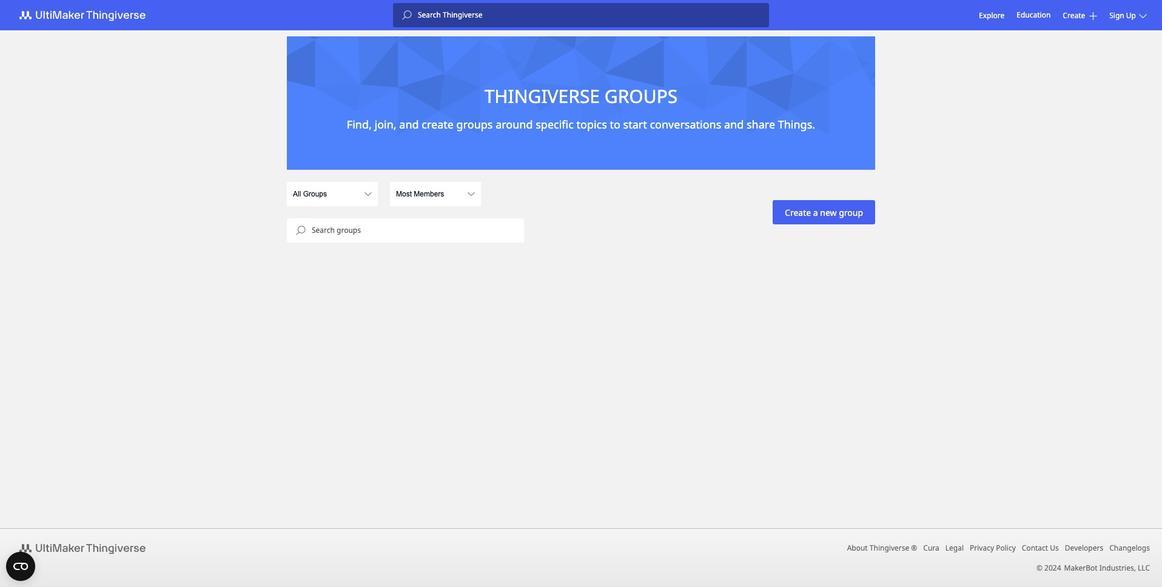 Task type: describe. For each thing, give the bounding box(es) containing it.
industries,
[[1100, 563, 1137, 574]]

policy
[[997, 543, 1016, 553]]

explore button
[[980, 10, 1005, 20]]

2 and from the left
[[725, 117, 744, 132]]

sign
[[1110, 10, 1125, 20]]

groups
[[457, 117, 493, 132]]

find, join, and create groups around specific topics to start conversations and share things.
[[347, 117, 816, 132]]

plusicon image
[[1090, 12, 1098, 20]]

create for create a new group
[[785, 207, 811, 218]]

share
[[747, 117, 776, 132]]

join,
[[375, 117, 397, 132]]

changelogs
[[1110, 543, 1151, 553]]

start
[[624, 117, 647, 132]]

contact
[[1022, 543, 1049, 553]]

create a new group
[[785, 207, 864, 218]]

us
[[1051, 543, 1060, 553]]

create a new group link
[[773, 200, 876, 225]]

makerbot
[[1065, 563, 1098, 574]]

sign up
[[1110, 10, 1137, 20]]

search control image for search thingiverse text field
[[402, 10, 412, 20]]

open widget image
[[6, 552, 35, 581]]

to
[[610, 117, 621, 132]]

logo image
[[12, 541, 160, 556]]

©
[[1037, 563, 1043, 574]]

cura
[[924, 543, 940, 553]]

thingiverse groups
[[485, 84, 678, 109]]

makerbot logo image
[[12, 8, 160, 22]]

© 2024 makerbot industries, llc
[[1037, 563, 1151, 574]]

create
[[422, 117, 454, 132]]

groups
[[605, 84, 678, 109]]



Task type: locate. For each thing, give the bounding box(es) containing it.
0 horizontal spatial and
[[400, 117, 419, 132]]

about thingiverse ® cura legal privacy policy contact us developers changelogs
[[848, 543, 1151, 553]]

1 horizontal spatial and
[[725, 117, 744, 132]]

thingiverse
[[485, 84, 600, 109], [870, 543, 910, 553]]

around
[[496, 117, 533, 132]]

thingiverse left ®
[[870, 543, 910, 553]]

cura link
[[924, 543, 940, 553]]

1 horizontal spatial search control image
[[402, 10, 412, 20]]

conversations
[[650, 117, 722, 132]]

search control image for search groups text field
[[296, 226, 306, 235]]

contact us link
[[1022, 543, 1060, 553]]

and right join,
[[400, 117, 419, 132]]

changelogs link
[[1110, 543, 1151, 553]]

privacy policy link
[[970, 543, 1016, 553]]

explore
[[980, 10, 1005, 20]]

education link
[[1017, 8, 1051, 22]]

llc
[[1139, 563, 1151, 574]]

0 vertical spatial thingiverse
[[485, 84, 600, 109]]

create button
[[1063, 10, 1098, 20]]

0 vertical spatial create
[[1063, 10, 1086, 20]]

thingiverse up specific
[[485, 84, 600, 109]]

1 horizontal spatial thingiverse
[[870, 543, 910, 553]]

0 horizontal spatial search control image
[[296, 226, 306, 235]]

Search groups text field
[[306, 226, 524, 235]]

makerbot industries, llc link
[[1065, 563, 1151, 574]]

legal link
[[946, 543, 964, 553]]

a
[[814, 207, 818, 218]]

education
[[1017, 10, 1051, 20]]

things.
[[778, 117, 816, 132]]

create left 'plusicon' at the top right of the page
[[1063, 10, 1086, 20]]

about
[[848, 543, 868, 553]]

0 horizontal spatial thingiverse
[[485, 84, 600, 109]]

1 vertical spatial search control image
[[296, 226, 306, 235]]

2024
[[1045, 563, 1062, 574]]

find,
[[347, 117, 372, 132]]

about thingiverse ® link
[[848, 543, 918, 553]]

0 vertical spatial search control image
[[402, 10, 412, 20]]

specific
[[536, 117, 574, 132]]

topics
[[577, 117, 607, 132]]

legal
[[946, 543, 964, 553]]

create inside button
[[785, 207, 811, 218]]

and
[[400, 117, 419, 132], [725, 117, 744, 132]]

up
[[1127, 10, 1137, 20]]

Search Thingiverse text field
[[412, 10, 770, 20]]

1 vertical spatial create
[[785, 207, 811, 218]]

1 and from the left
[[400, 117, 419, 132]]

group
[[839, 207, 864, 218]]

0 horizontal spatial create
[[785, 207, 811, 218]]

new
[[821, 207, 837, 218]]

create left a
[[785, 207, 811, 218]]

developers link
[[1066, 543, 1104, 553]]

privacy
[[970, 543, 995, 553]]

®
[[912, 543, 918, 553]]

create for create button
[[1063, 10, 1086, 20]]

search control image
[[402, 10, 412, 20], [296, 226, 306, 235]]

1 vertical spatial thingiverse
[[870, 543, 910, 553]]

and left share
[[725, 117, 744, 132]]

developers
[[1066, 543, 1104, 553]]

create
[[1063, 10, 1086, 20], [785, 207, 811, 218]]

1 horizontal spatial create
[[1063, 10, 1086, 20]]

sign up button
[[1110, 10, 1151, 20]]

create a new group button
[[773, 200, 876, 225]]



Task type: vqa. For each thing, say whether or not it's contained in the screenshot.
lego
no



